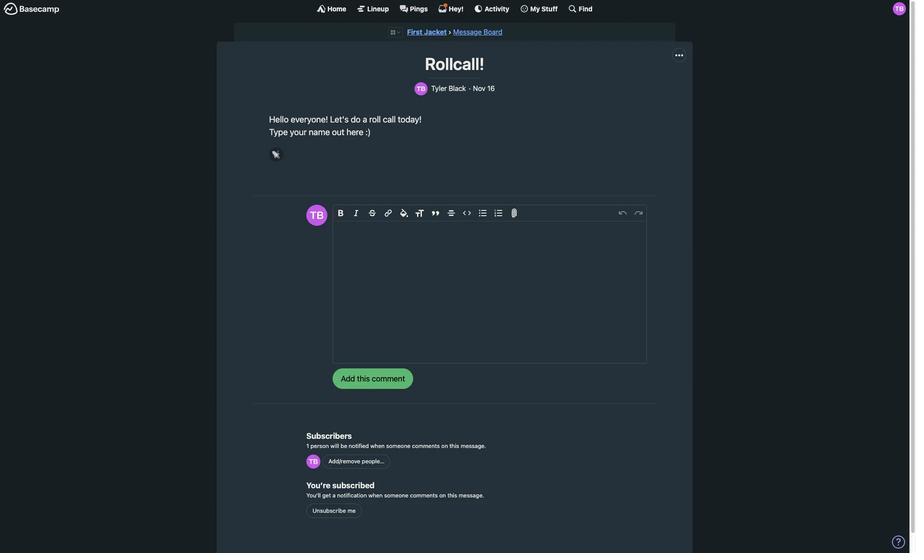Task type: locate. For each thing, give the bounding box(es) containing it.
1 vertical spatial someone
[[385, 493, 409, 500]]

message. inside subscribers 1 person will be notified when someone comments on this message.
[[461, 443, 487, 450]]

this inside subscribers 1 person will be notified when someone comments on this message.
[[450, 443, 460, 450]]

a inside hello everyone! let's do a roll call today! type your name out here :)
[[363, 114, 367, 124]]

out
[[332, 127, 345, 137]]

find button
[[569, 4, 593, 13]]

lineup link
[[357, 4, 389, 13]]

my stuff button
[[520, 4, 558, 13]]

lineup
[[368, 5, 389, 12]]

0 vertical spatial comments
[[412, 443, 440, 450]]

board
[[484, 28, 503, 36]]

tyler black image
[[894, 2, 907, 15], [415, 82, 428, 95], [307, 205, 328, 226], [307, 455, 321, 469]]

None submit
[[333, 369, 414, 390]]

when right notification
[[369, 493, 383, 500]]

notification
[[337, 493, 367, 500]]

subscribers
[[307, 432, 352, 441]]

when
[[371, 443, 385, 450], [369, 493, 383, 500]]

someone inside you're subscribed you'll get a notification when someone comments on this message.
[[385, 493, 409, 500]]

1 vertical spatial on
[[440, 493, 446, 500]]

1 horizontal spatial a
[[363, 114, 367, 124]]

unsubscribe
[[313, 508, 346, 515]]

my stuff
[[531, 5, 558, 12]]

someone right notified
[[387, 443, 411, 450]]

this inside you're subscribed you'll get a notification when someone comments on this message.
[[448, 493, 458, 500]]

comments inside you're subscribed you'll get a notification when someone comments on this message.
[[410, 493, 438, 500]]

nov 16 element
[[473, 84, 495, 93]]

comments inside subscribers 1 person will be notified when someone comments on this message.
[[412, 443, 440, 450]]

stuff
[[542, 5, 558, 12]]

message. for you're
[[459, 493, 485, 500]]

message. for subscribers
[[461, 443, 487, 450]]

comments for you're
[[410, 493, 438, 500]]

switch accounts image
[[4, 2, 60, 16]]

1 vertical spatial message.
[[459, 493, 485, 500]]

on inside you're subscribed you'll get a notification when someone comments on this message.
[[440, 493, 446, 500]]

1 vertical spatial comments
[[410, 493, 438, 500]]

comments for subscribers
[[412, 443, 440, 450]]

when for subscribers
[[371, 443, 385, 450]]

on inside subscribers 1 person will be notified when someone comments on this message.
[[442, 443, 448, 450]]

subscribers 1 person will be notified when someone comments on this message.
[[307, 432, 487, 450]]

everyone!
[[291, 114, 328, 124]]

someone for you're
[[385, 493, 409, 500]]

0 vertical spatial this
[[450, 443, 460, 450]]

a
[[363, 114, 367, 124], [333, 493, 336, 500]]

0 vertical spatial a
[[363, 114, 367, 124]]

when inside you're subscribed you'll get a notification when someone comments on this message.
[[369, 493, 383, 500]]

tyler
[[432, 84, 447, 92]]

someone down people…
[[385, 493, 409, 500]]

someone
[[387, 443, 411, 450], [385, 493, 409, 500]]

1 vertical spatial this
[[448, 493, 458, 500]]

your
[[290, 127, 307, 137]]

nov
[[473, 84, 486, 92]]

0 horizontal spatial a
[[333, 493, 336, 500]]

someone inside subscribers 1 person will be notified when someone comments on this message.
[[387, 443, 411, 450]]

someone for subscribers
[[387, 443, 411, 450]]

0 vertical spatial message.
[[461, 443, 487, 450]]

a right get
[[333, 493, 336, 500]]

first
[[407, 28, 423, 36]]

message
[[454, 28, 482, 36]]

black
[[449, 84, 466, 92]]

when inside subscribers 1 person will be notified when someone comments on this message.
[[371, 443, 385, 450]]

›
[[449, 28, 452, 36]]

0 vertical spatial on
[[442, 443, 448, 450]]

this for you're
[[448, 493, 458, 500]]

comments
[[412, 443, 440, 450], [410, 493, 438, 500]]

here
[[347, 127, 364, 137]]

type
[[269, 127, 288, 137]]

will
[[331, 443, 339, 450]]

1 vertical spatial when
[[369, 493, 383, 500]]

0 vertical spatial when
[[371, 443, 385, 450]]

a for do
[[363, 114, 367, 124]]

0 vertical spatial someone
[[387, 443, 411, 450]]

1 vertical spatial a
[[333, 493, 336, 500]]

a inside you're subscribed you'll get a notification when someone comments on this message.
[[333, 493, 336, 500]]

person
[[311, 443, 329, 450]]

home link
[[317, 4, 347, 13]]

on for subscribers
[[442, 443, 448, 450]]

when up people…
[[371, 443, 385, 450]]

a right do
[[363, 114, 367, 124]]

when for you're
[[369, 493, 383, 500]]

this for subscribers
[[450, 443, 460, 450]]

roll
[[370, 114, 381, 124]]

on
[[442, 443, 448, 450], [440, 493, 446, 500]]

message.
[[461, 443, 487, 450], [459, 493, 485, 500]]

this
[[450, 443, 460, 450], [448, 493, 458, 500]]

unsubscribe me
[[313, 508, 356, 515]]

message. inside you're subscribed you'll get a notification when someone comments on this message.
[[459, 493, 485, 500]]



Task type: vqa. For each thing, say whether or not it's contained in the screenshot.
Choose
no



Task type: describe. For each thing, give the bounding box(es) containing it.
subscribed
[[333, 482, 375, 491]]

16
[[488, 84, 495, 92]]

me
[[348, 508, 356, 515]]

be
[[341, 443, 348, 450]]

Type your comment here… text field
[[333, 222, 647, 364]]

main element
[[0, 0, 910, 17]]

hey!
[[449, 5, 464, 12]]

add/remove people…
[[329, 458, 385, 465]]

get
[[323, 493, 331, 500]]

notified
[[349, 443, 369, 450]]

you'll
[[307, 493, 321, 500]]

you're
[[307, 482, 331, 491]]

add/remove
[[329, 458, 361, 465]]

rollcall!
[[425, 54, 485, 74]]

unsubscribe me button
[[307, 504, 362, 518]]

today!
[[398, 114, 422, 124]]

activity
[[485, 5, 510, 12]]

jacket
[[424, 28, 447, 36]]

let's
[[330, 114, 349, 124]]

first jacket
[[407, 28, 447, 36]]

› message board
[[449, 28, 503, 36]]

:)
[[366, 127, 371, 137]]

add/remove people… link
[[323, 455, 391, 469]]

first jacket link
[[407, 28, 447, 36]]

hey! button
[[439, 3, 464, 13]]

home
[[328, 5, 347, 12]]

my
[[531, 5, 540, 12]]

pings button
[[400, 4, 428, 13]]

activity link
[[475, 4, 510, 13]]

hello everyone! let's do a roll call today! type your name out here :)
[[269, 114, 422, 137]]

1
[[307, 443, 309, 450]]

on for you're
[[440, 493, 446, 500]]

do
[[351, 114, 361, 124]]

nov 16
[[473, 84, 495, 92]]

call
[[383, 114, 396, 124]]

pings
[[410, 5, 428, 12]]

tyler black
[[432, 84, 466, 92]]

name
[[309, 127, 330, 137]]

message board link
[[454, 28, 503, 36]]

hello
[[269, 114, 289, 124]]

find
[[579, 5, 593, 12]]

people…
[[362, 458, 385, 465]]

you're subscribed you'll get a notification when someone comments on this message.
[[307, 482, 485, 500]]

a for get
[[333, 493, 336, 500]]



